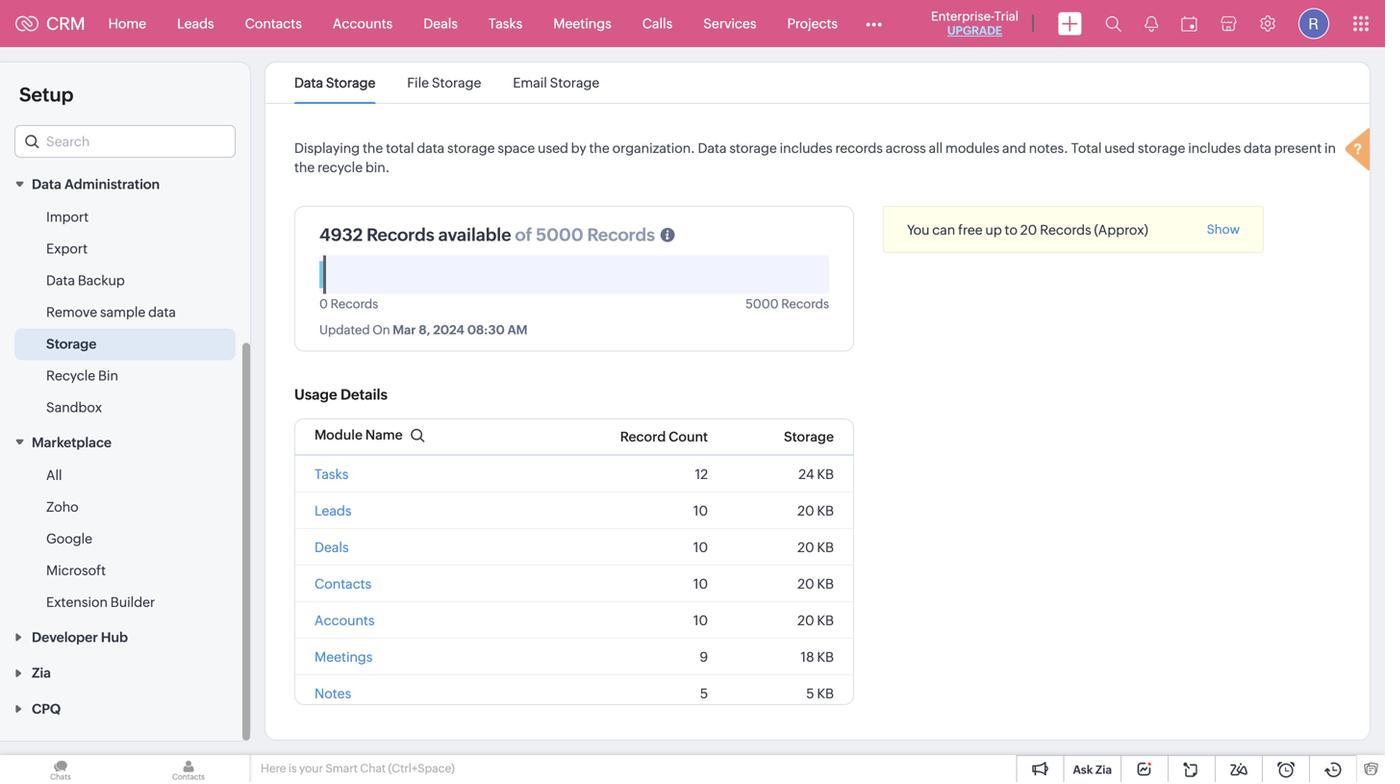 Task type: describe. For each thing, give the bounding box(es) containing it.
present
[[1274, 140, 1322, 156]]

data administration
[[32, 177, 160, 192]]

email
[[513, 75, 547, 90]]

profile element
[[1287, 0, 1341, 47]]

data storage link
[[294, 75, 376, 90]]

home link
[[93, 0, 162, 47]]

records for 5000 records
[[781, 297, 829, 311]]

storage up 24
[[784, 429, 834, 444]]

developer hub button
[[0, 619, 250, 655]]

all
[[929, 140, 943, 156]]

google
[[46, 531, 92, 546]]

usage details
[[294, 386, 388, 403]]

data inside displaying the total data storage space used by the organization. data storage includes records across all modules  and notes. total used storage includes data present in the recycle bin.
[[698, 140, 727, 156]]

marketplace region
[[0, 460, 250, 619]]

storage for data storage
[[326, 75, 376, 90]]

deals link
[[408, 0, 473, 47]]

recycle bin link
[[46, 366, 118, 385]]

2 horizontal spatial the
[[589, 140, 610, 156]]

kb for notes
[[817, 686, 834, 701]]

recycle
[[46, 368, 95, 384]]

meetings link
[[538, 0, 627, 47]]

tasks link
[[473, 0, 538, 47]]

email storage link
[[513, 75, 600, 90]]

email storage
[[513, 75, 600, 90]]

leads link
[[162, 0, 230, 47]]

records
[[836, 140, 883, 156]]

home
[[108, 16, 146, 31]]

on
[[373, 323, 390, 337]]

projects
[[787, 16, 838, 31]]

4932
[[319, 225, 363, 245]]

crm link
[[15, 14, 85, 33]]

1 storage from the left
[[447, 140, 495, 156]]

developer
[[32, 630, 98, 645]]

storage link
[[46, 334, 97, 354]]

import
[[46, 209, 89, 225]]

am
[[508, 323, 528, 337]]

crm
[[46, 14, 85, 33]]

8,
[[419, 323, 430, 337]]

backup
[[78, 273, 125, 288]]

show
[[1207, 222, 1240, 237]]

file storage
[[407, 75, 481, 90]]

marketplace
[[32, 435, 112, 450]]

calls link
[[627, 0, 688, 47]]

2 used from the left
[[1105, 140, 1135, 156]]

search element
[[1094, 0, 1133, 47]]

ask
[[1073, 763, 1093, 776]]

projects link
[[772, 0, 853, 47]]

trial
[[994, 9, 1019, 24]]

chat
[[360, 762, 386, 775]]

0 records
[[319, 297, 378, 311]]

your
[[299, 762, 323, 775]]

extension builder
[[46, 595, 155, 610]]

import link
[[46, 207, 89, 227]]

create menu element
[[1047, 0, 1094, 47]]

data backup
[[46, 273, 125, 288]]

2 storage from the left
[[730, 140, 777, 156]]

0 vertical spatial contacts
[[245, 16, 302, 31]]

search image
[[1105, 15, 1122, 32]]

can
[[932, 222, 956, 238]]

updated on mar 8, 2024 08:30 am
[[319, 323, 528, 337]]

(approx)
[[1094, 222, 1148, 238]]

1 horizontal spatial data
[[417, 140, 445, 156]]

all link
[[46, 466, 62, 485]]

kb for contacts
[[817, 576, 834, 591]]

developer hub
[[32, 630, 128, 645]]

20 kb for deals
[[798, 540, 834, 555]]

record
[[620, 429, 666, 444]]

24 kb
[[799, 466, 834, 482]]

Other Modules field
[[853, 8, 895, 39]]

0 vertical spatial leads
[[177, 16, 214, 31]]

1 vertical spatial leads
[[315, 503, 352, 518]]

contacts link
[[230, 0, 317, 47]]

kb for deals
[[817, 540, 834, 555]]

data for data storage
[[294, 75, 323, 90]]

accounts inside accounts link
[[333, 16, 393, 31]]

Search text field
[[15, 126, 235, 157]]

cpq button
[[0, 690, 250, 726]]

kb for meetings
[[817, 649, 834, 665]]

google link
[[46, 529, 92, 548]]

sample
[[100, 305, 146, 320]]

enterprise-trial upgrade
[[931, 9, 1019, 37]]

chats image
[[0, 755, 121, 782]]

and
[[1002, 140, 1026, 156]]

data for data administration
[[32, 177, 61, 192]]

microsoft link
[[46, 561, 106, 580]]

1 horizontal spatial zia
[[1096, 763, 1112, 776]]

20 for deals
[[798, 540, 814, 555]]

2 includes from the left
[[1188, 140, 1241, 156]]

recycle
[[318, 160, 363, 175]]

microsoft
[[46, 563, 106, 578]]

remove sample data link
[[46, 303, 176, 322]]

5 for 5 kb
[[806, 686, 814, 701]]

contacts image
[[128, 755, 249, 782]]

18
[[801, 649, 814, 665]]

sandbox
[[46, 400, 102, 415]]

loading image
[[1341, 125, 1380, 177]]

marketplace button
[[0, 424, 250, 460]]

here
[[261, 762, 286, 775]]

kb for leads
[[817, 503, 834, 518]]

zoho link
[[46, 497, 79, 517]]

1 vertical spatial deals
[[315, 540, 349, 555]]

to
[[1005, 222, 1018, 238]]

12
[[695, 466, 708, 482]]

up
[[986, 222, 1002, 238]]

records for 4932 records available of 5000 records
[[367, 225, 434, 245]]

module name
[[315, 427, 403, 442]]

10 for contacts
[[693, 576, 708, 591]]

5 kb
[[806, 686, 834, 701]]

meetings inside meetings link
[[553, 16, 612, 31]]

bin
[[98, 368, 118, 384]]

0 horizontal spatial tasks
[[315, 466, 349, 482]]

18 kb
[[801, 649, 834, 665]]

data inside region
[[148, 305, 176, 320]]



Task type: locate. For each thing, give the bounding box(es) containing it.
tasks down 'module'
[[315, 466, 349, 482]]

1 vertical spatial meetings
[[315, 649, 373, 665]]

20 kb for accounts
[[798, 613, 834, 628]]

0 horizontal spatial used
[[538, 140, 568, 156]]

leads right "home" link
[[177, 16, 214, 31]]

tasks
[[489, 16, 523, 31], [315, 466, 349, 482]]

zia inside dropdown button
[[32, 665, 51, 681]]

data
[[294, 75, 323, 90], [698, 140, 727, 156], [32, 177, 61, 192], [46, 273, 75, 288]]

2 5 from the left
[[806, 686, 814, 701]]

data right total
[[417, 140, 445, 156]]

kb
[[817, 466, 834, 482], [817, 503, 834, 518], [817, 540, 834, 555], [817, 576, 834, 591], [817, 613, 834, 628], [817, 649, 834, 665], [817, 686, 834, 701]]

0 horizontal spatial leads
[[177, 16, 214, 31]]

0 horizontal spatial storage
[[447, 140, 495, 156]]

1 horizontal spatial 5000
[[746, 297, 779, 311]]

1 horizontal spatial leads
[[315, 503, 352, 518]]

by
[[571, 140, 587, 156]]

logo image
[[15, 16, 38, 31]]

1 includes from the left
[[780, 140, 833, 156]]

0 vertical spatial deals
[[424, 16, 458, 31]]

0
[[319, 297, 328, 311]]

data down export link
[[46, 273, 75, 288]]

setup
[[19, 84, 74, 106]]

meetings
[[553, 16, 612, 31], [315, 649, 373, 665]]

data up displaying in the top of the page
[[294, 75, 323, 90]]

0 horizontal spatial zia
[[32, 665, 51, 681]]

data
[[417, 140, 445, 156], [1244, 140, 1272, 156], [148, 305, 176, 320]]

3 kb from the top
[[817, 540, 834, 555]]

leads down 'module'
[[315, 503, 352, 518]]

0 vertical spatial accounts
[[333, 16, 393, 31]]

remove
[[46, 305, 97, 320]]

1 vertical spatial zia
[[1096, 763, 1112, 776]]

6 kb from the top
[[817, 649, 834, 665]]

details
[[341, 386, 388, 403]]

you can free up to 20 records (approx)
[[907, 222, 1148, 238]]

20 for contacts
[[798, 576, 814, 591]]

20 for accounts
[[798, 613, 814, 628]]

used
[[538, 140, 568, 156], [1105, 140, 1135, 156]]

meetings up email storage
[[553, 16, 612, 31]]

you
[[907, 222, 930, 238]]

notes
[[315, 686, 351, 701]]

5 down 9
[[700, 686, 708, 701]]

1 horizontal spatial meetings
[[553, 16, 612, 31]]

storage right the email
[[550, 75, 600, 90]]

all
[[46, 468, 62, 483]]

1 vertical spatial accounts
[[315, 613, 375, 628]]

kb for tasks
[[817, 466, 834, 482]]

1 horizontal spatial used
[[1105, 140, 1135, 156]]

storage right file
[[432, 75, 481, 90]]

1 vertical spatial tasks
[[315, 466, 349, 482]]

used right total
[[1105, 140, 1135, 156]]

displaying
[[294, 140, 360, 156]]

3 10 from the top
[[693, 576, 708, 591]]

4932 records available of 5000 records
[[319, 225, 655, 245]]

storage inside data administration region
[[46, 336, 97, 352]]

create menu image
[[1058, 12, 1082, 35]]

0 horizontal spatial 5000
[[536, 225, 584, 245]]

1 horizontal spatial 5
[[806, 686, 814, 701]]

space
[[498, 140, 535, 156]]

1 horizontal spatial tasks
[[489, 16, 523, 31]]

0 vertical spatial 5000
[[536, 225, 584, 245]]

20 kb for leads
[[798, 503, 834, 518]]

used left by
[[538, 140, 568, 156]]

tasks up the email
[[489, 16, 523, 31]]

2024
[[433, 323, 465, 337]]

0 horizontal spatial data
[[148, 305, 176, 320]]

signals image
[[1145, 15, 1158, 32]]

7 kb from the top
[[817, 686, 834, 701]]

1 used from the left
[[538, 140, 568, 156]]

2 horizontal spatial data
[[1244, 140, 1272, 156]]

data administration button
[[0, 166, 250, 202]]

2 kb from the top
[[817, 503, 834, 518]]

signals element
[[1133, 0, 1170, 47]]

modules
[[946, 140, 1000, 156]]

(ctrl+space)
[[388, 762, 455, 775]]

records
[[1040, 222, 1092, 238], [367, 225, 434, 245], [587, 225, 655, 245], [331, 297, 378, 311], [781, 297, 829, 311]]

includes left "records"
[[780, 140, 833, 156]]

20 for leads
[[798, 503, 814, 518]]

is
[[289, 762, 297, 775]]

0 horizontal spatial the
[[294, 160, 315, 175]]

10 for deals
[[693, 540, 708, 555]]

1 vertical spatial 5000
[[746, 297, 779, 311]]

count
[[669, 429, 708, 444]]

updated
[[319, 323, 370, 337]]

1 vertical spatial contacts
[[315, 576, 372, 591]]

notes.
[[1029, 140, 1069, 156]]

zia right ask
[[1096, 763, 1112, 776]]

0 horizontal spatial contacts
[[245, 16, 302, 31]]

10
[[693, 503, 708, 518], [693, 540, 708, 555], [693, 576, 708, 591], [693, 613, 708, 628]]

available
[[438, 225, 511, 245]]

5000
[[536, 225, 584, 245], [746, 297, 779, 311]]

upgrade
[[947, 24, 1003, 37]]

the down displaying in the top of the page
[[294, 160, 315, 175]]

2 20 kb from the top
[[798, 540, 834, 555]]

5000 records
[[746, 297, 829, 311]]

data for data backup
[[46, 273, 75, 288]]

bin.
[[365, 160, 390, 175]]

storage
[[447, 140, 495, 156], [730, 140, 777, 156], [1138, 140, 1186, 156]]

10 for accounts
[[693, 613, 708, 628]]

data left present in the right top of the page
[[1244, 140, 1272, 156]]

deals
[[424, 16, 458, 31], [315, 540, 349, 555]]

free
[[958, 222, 983, 238]]

file storage link
[[407, 75, 481, 90]]

organization.
[[612, 140, 695, 156]]

data inside dropdown button
[[32, 177, 61, 192]]

hub
[[101, 630, 128, 645]]

zia up cpq
[[32, 665, 51, 681]]

smart
[[326, 762, 358, 775]]

5
[[700, 686, 708, 701], [806, 686, 814, 701]]

0 vertical spatial zia
[[32, 665, 51, 681]]

20 kb
[[798, 503, 834, 518], [798, 540, 834, 555], [798, 576, 834, 591], [798, 613, 834, 628]]

4 10 from the top
[[693, 613, 708, 628]]

1 horizontal spatial contacts
[[315, 576, 372, 591]]

enterprise-
[[931, 9, 994, 24]]

includes up show at the right
[[1188, 140, 1241, 156]]

record count
[[620, 429, 708, 444]]

storage down remove at top
[[46, 336, 97, 352]]

5 kb from the top
[[817, 613, 834, 628]]

contacts
[[245, 16, 302, 31], [315, 576, 372, 591]]

3 20 kb from the top
[[798, 576, 834, 591]]

4 kb from the top
[[817, 576, 834, 591]]

mar
[[393, 323, 416, 337]]

storage down accounts link at the top left of page
[[326, 75, 376, 90]]

storage for file storage
[[432, 75, 481, 90]]

1 10 from the top
[[693, 503, 708, 518]]

builder
[[110, 595, 155, 610]]

ask zia
[[1073, 763, 1112, 776]]

zia button
[[0, 655, 250, 690]]

0 vertical spatial meetings
[[553, 16, 612, 31]]

accounts up notes
[[315, 613, 375, 628]]

calendar image
[[1181, 16, 1198, 31]]

name
[[365, 427, 403, 442]]

10 for leads
[[693, 503, 708, 518]]

None field
[[14, 125, 236, 158]]

2 10 from the top
[[693, 540, 708, 555]]

4 20 kb from the top
[[798, 613, 834, 628]]

the up bin.
[[363, 140, 383, 156]]

5 down the 18
[[806, 686, 814, 701]]

3 storage from the left
[[1138, 140, 1186, 156]]

across
[[886, 140, 926, 156]]

1 horizontal spatial includes
[[1188, 140, 1241, 156]]

data up import link
[[32, 177, 61, 192]]

1 5 from the left
[[700, 686, 708, 701]]

data administration region
[[0, 202, 250, 424]]

remove sample data
[[46, 305, 176, 320]]

9
[[700, 649, 708, 665]]

the right by
[[589, 140, 610, 156]]

zoho
[[46, 499, 79, 515]]

profile image
[[1299, 8, 1330, 39]]

kb for accounts
[[817, 613, 834, 628]]

0 horizontal spatial includes
[[780, 140, 833, 156]]

usage
[[294, 386, 337, 403]]

1 horizontal spatial storage
[[730, 140, 777, 156]]

total
[[1071, 140, 1102, 156]]

displaying the total data storage space used by the organization. data storage includes records across all modules  and notes. total used storage includes data present in the recycle bin.
[[294, 140, 1336, 175]]

1 20 kb from the top
[[798, 503, 834, 518]]

total
[[386, 140, 414, 156]]

data right 'sample'
[[148, 305, 176, 320]]

meetings up notes
[[315, 649, 373, 665]]

0 horizontal spatial deals
[[315, 540, 349, 555]]

module
[[315, 427, 363, 442]]

20 kb for contacts
[[798, 576, 834, 591]]

storage for email storage
[[550, 75, 600, 90]]

5 for 5
[[700, 686, 708, 701]]

0 horizontal spatial 5
[[700, 686, 708, 701]]

data right organization. at the top of page
[[698, 140, 727, 156]]

records for 0 records
[[331, 297, 378, 311]]

0 horizontal spatial meetings
[[315, 649, 373, 665]]

accounts up data storage link
[[333, 16, 393, 31]]

24
[[799, 466, 814, 482]]

export link
[[46, 239, 88, 258]]

export
[[46, 241, 88, 257]]

1 horizontal spatial the
[[363, 140, 383, 156]]

0 vertical spatial tasks
[[489, 16, 523, 31]]

data inside region
[[46, 273, 75, 288]]

cpq
[[32, 701, 61, 717]]

1 horizontal spatial deals
[[424, 16, 458, 31]]

20
[[1021, 222, 1037, 238], [798, 503, 814, 518], [798, 540, 814, 555], [798, 576, 814, 591], [798, 613, 814, 628]]

08:30
[[467, 323, 505, 337]]

here is your smart chat (ctrl+space)
[[261, 762, 455, 775]]

2 horizontal spatial storage
[[1138, 140, 1186, 156]]

data storage
[[294, 75, 376, 90]]

1 kb from the top
[[817, 466, 834, 482]]



Task type: vqa. For each thing, say whether or not it's contained in the screenshot.
GOALS.
no



